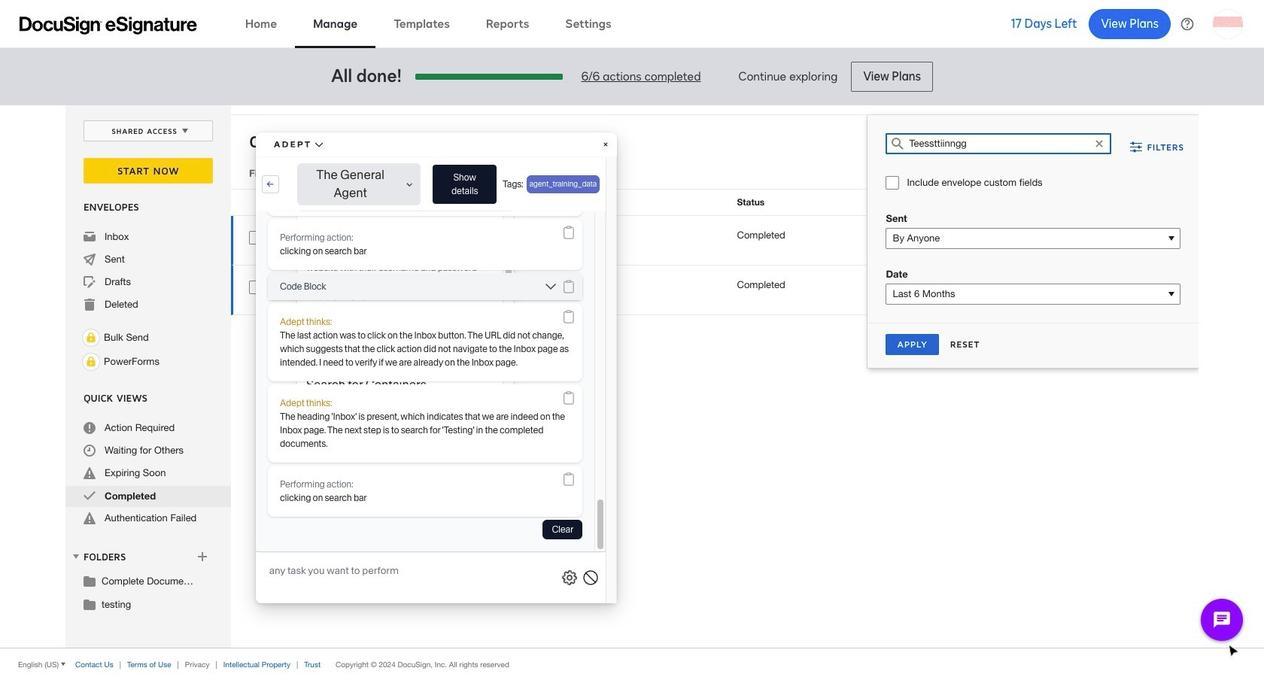 Task type: describe. For each thing, give the bounding box(es) containing it.
completed image
[[288, 233, 300, 247]]

more info region
[[0, 648, 1265, 681]]

secondary navigation region
[[65, 105, 1203, 648]]

1 folder image from the top
[[84, 575, 96, 587]]

1 alert image from the top
[[84, 467, 96, 480]]

Search Quick Views text field
[[910, 134, 1089, 154]]

sent image
[[84, 254, 96, 266]]

2 alert image from the top
[[84, 513, 96, 525]]

completed image
[[84, 490, 96, 502]]

completed image
[[288, 282, 300, 297]]



Task type: locate. For each thing, give the bounding box(es) containing it.
0 vertical spatial alert image
[[84, 467, 96, 480]]

folder image
[[84, 575, 96, 587], [84, 598, 96, 611]]

1 vertical spatial folder image
[[84, 598, 96, 611]]

inbox image
[[84, 231, 96, 243]]

alert image
[[84, 467, 96, 480], [84, 513, 96, 525]]

action required image
[[84, 422, 96, 434]]

2 lock image from the top
[[82, 353, 100, 371]]

lock image
[[82, 329, 100, 347], [82, 353, 100, 371]]

alert image down clock icon
[[84, 467, 96, 480]]

alert image down completed icon
[[84, 513, 96, 525]]

clock image
[[84, 445, 96, 457]]

2 folder image from the top
[[84, 598, 96, 611]]

your uploaded profile image image
[[1213, 9, 1244, 39]]

1 vertical spatial alert image
[[84, 513, 96, 525]]

view folders image
[[70, 551, 82, 563]]

0 vertical spatial lock image
[[82, 329, 100, 347]]

draft image
[[84, 276, 96, 288]]

trash image
[[84, 299, 96, 311]]

0 vertical spatial folder image
[[84, 575, 96, 587]]

docusign esignature image
[[20, 16, 197, 34]]

1 vertical spatial lock image
[[82, 353, 100, 371]]

1 lock image from the top
[[82, 329, 100, 347]]



Task type: vqa. For each thing, say whether or not it's contained in the screenshot.
sent image
yes



